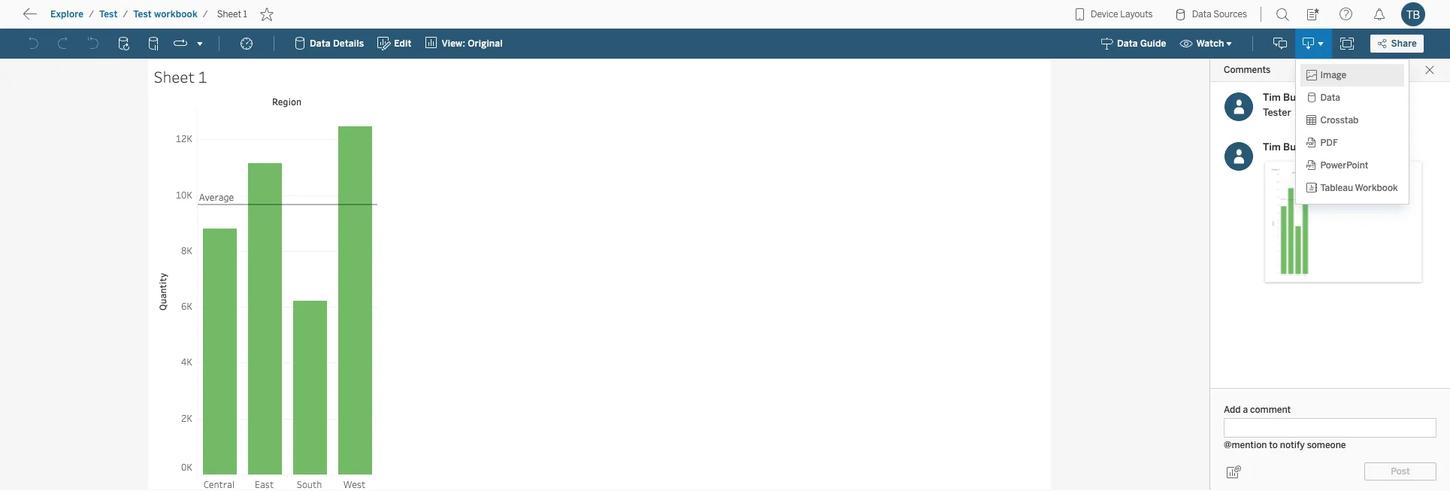 Task type: describe. For each thing, give the bounding box(es) containing it.
workbook
[[154, 9, 198, 20]]

sheet 1
[[217, 9, 247, 20]]

sheet
[[217, 9, 241, 20]]

sheet 1 element
[[213, 9, 252, 20]]

test link
[[99, 8, 118, 20]]

explore link
[[50, 8, 84, 20]]

skip to content link
[[36, 8, 153, 28]]



Task type: locate. For each thing, give the bounding box(es) containing it.
1 horizontal spatial /
[[123, 9, 128, 20]]

1 test from the left
[[99, 9, 118, 20]]

0 horizontal spatial /
[[89, 9, 94, 20]]

2 horizontal spatial /
[[203, 9, 208, 20]]

explore / test / test workbook /
[[50, 9, 208, 20]]

/ left sheet
[[203, 9, 208, 20]]

explore
[[50, 9, 84, 20]]

1 / from the left
[[89, 9, 94, 20]]

/ right "test" link
[[123, 9, 128, 20]]

test workbook link
[[133, 8, 198, 20]]

2 test from the left
[[133, 9, 152, 20]]

/
[[89, 9, 94, 20], [123, 9, 128, 20], [203, 9, 208, 20]]

to
[[68, 11, 80, 25]]

2 / from the left
[[123, 9, 128, 20]]

/ left "test" link
[[89, 9, 94, 20]]

test
[[99, 9, 118, 20], [133, 9, 152, 20]]

1
[[243, 9, 247, 20]]

3 / from the left
[[203, 9, 208, 20]]

0 horizontal spatial test
[[99, 9, 118, 20]]

content
[[83, 11, 129, 25]]

skip
[[39, 11, 65, 25]]

skip to content
[[39, 11, 129, 25]]

1 horizontal spatial test
[[133, 9, 152, 20]]



Task type: vqa. For each thing, say whether or not it's contained in the screenshot.
Data
no



